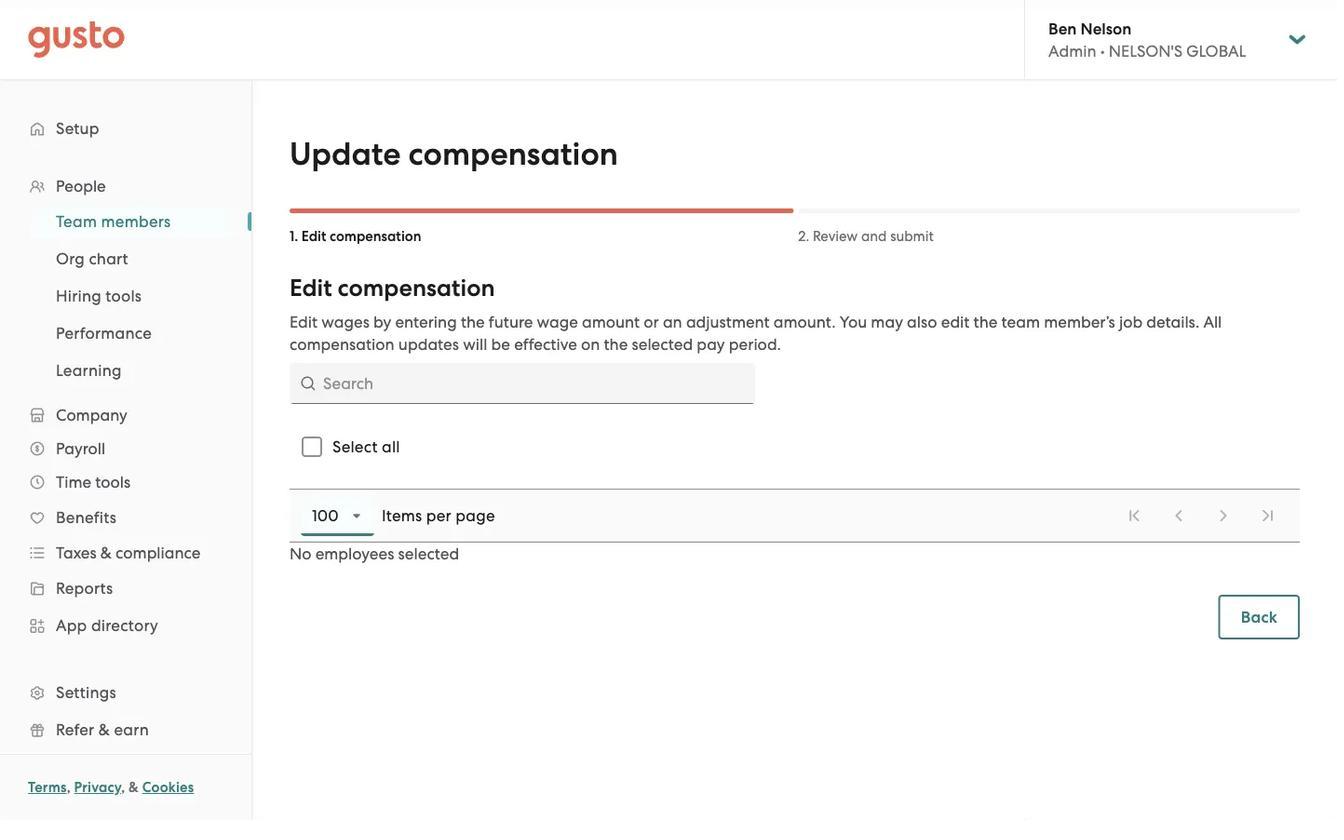 Task type: locate. For each thing, give the bounding box(es) containing it.
selected down an
[[632, 335, 693, 354]]

app
[[56, 617, 87, 635]]

list
[[0, 170, 251, 821], [0, 203, 251, 389], [1114, 495, 1289, 536]]

Search field
[[290, 363, 755, 404]]

ben
[[1049, 19, 1077, 38]]

Select all checkbox
[[292, 427, 332, 468]]

members
[[101, 212, 171, 231]]

pay
[[697, 335, 725, 354]]

tools down payroll "dropdown button"
[[95, 473, 131, 492]]

1 vertical spatial edit compensation
[[290, 274, 495, 303]]

payroll
[[56, 440, 105, 458]]

•
[[1101, 42, 1105, 60]]

hiring tools link
[[34, 279, 233, 313]]

select
[[332, 438, 378, 456]]

an
[[663, 313, 682, 332]]

edit down 'update' on the left
[[302, 228, 326, 245]]

tools down the org chart 'link'
[[106, 287, 142, 305]]

0 horizontal spatial ,
[[67, 780, 71, 796]]

will
[[463, 335, 487, 354]]

refer & earn link
[[19, 713, 233, 747]]

tools inside dropdown button
[[95, 473, 131, 492]]

edit left wages
[[290, 313, 318, 332]]

edit inside edit wages by entering the future wage amount or an adjustment amount. you may also edit the team member's job details. all compensation updates will be effective on the selected pay period.
[[290, 313, 318, 332]]

edit up wages
[[290, 274, 332, 303]]

&
[[100, 544, 112, 563], [98, 721, 110, 739], [129, 780, 139, 796]]

refer
[[56, 721, 94, 739]]

terms link
[[28, 780, 67, 796]]

list inside page navigation element
[[1114, 495, 1289, 536]]

setup link
[[19, 112, 233, 145]]

0 horizontal spatial the
[[461, 313, 485, 332]]

org
[[56, 250, 85, 268]]

tools
[[106, 287, 142, 305], [95, 473, 131, 492]]

the
[[461, 313, 485, 332], [974, 313, 998, 332], [604, 335, 628, 354]]

taxes
[[56, 544, 97, 563]]

terms , privacy , & cookies
[[28, 780, 194, 796]]

admin
[[1049, 42, 1097, 60]]

edit compensation
[[302, 228, 421, 245], [290, 274, 495, 303]]

1 vertical spatial selected
[[398, 545, 459, 563]]

team
[[56, 212, 97, 231]]

2 , from the left
[[121, 780, 125, 796]]

time
[[56, 473, 91, 492]]

review and submit
[[813, 228, 934, 244]]

be
[[491, 335, 510, 354]]

hiring
[[56, 287, 101, 305]]

1 horizontal spatial selected
[[632, 335, 693, 354]]

0 vertical spatial selected
[[632, 335, 693, 354]]

no employees selected
[[290, 545, 459, 563]]

also
[[907, 313, 937, 332]]

list containing people
[[0, 170, 251, 821]]

, left privacy link
[[67, 780, 71, 796]]

0 vertical spatial tools
[[106, 287, 142, 305]]

wages
[[322, 313, 370, 332]]

edit
[[302, 228, 326, 245], [290, 274, 332, 303], [290, 313, 318, 332]]

privacy link
[[74, 780, 121, 796]]

home image
[[28, 21, 125, 58]]

benefits link
[[19, 501, 233, 535]]

updates
[[398, 335, 459, 354]]

tools for time tools
[[95, 473, 131, 492]]

back button
[[1219, 595, 1300, 640]]

2 vertical spatial edit
[[290, 313, 318, 332]]

chart
[[89, 250, 128, 268]]

& right taxes at the bottom of page
[[100, 544, 112, 563]]

team
[[1002, 313, 1040, 332]]

, left cookies
[[121, 780, 125, 796]]

update compensation
[[290, 136, 618, 173]]

taxes & compliance button
[[19, 536, 233, 570]]

org chart link
[[34, 242, 233, 276]]

people button
[[19, 170, 233, 203]]

edit wages by entering the future wage amount or an adjustment amount. you may also edit the team member's job details. all compensation updates will be effective on the selected pay period.
[[290, 313, 1222, 354]]

the right edit
[[974, 313, 998, 332]]

2 horizontal spatial the
[[974, 313, 998, 332]]

edit compensation down 'update' on the left
[[302, 228, 421, 245]]

selected inside edit wages by entering the future wage amount or an adjustment amount. you may also edit the team member's job details. all compensation updates will be effective on the selected pay period.
[[632, 335, 693, 354]]

selected down items per page
[[398, 545, 459, 563]]

0 vertical spatial edit compensation
[[302, 228, 421, 245]]

edit for review
[[302, 228, 326, 245]]

compensation
[[408, 136, 618, 173], [330, 228, 421, 245], [338, 274, 495, 303], [290, 335, 395, 354]]

company
[[56, 406, 127, 425]]

nelson's
[[1109, 42, 1183, 60]]

time tools button
[[19, 466, 233, 499]]

1 horizontal spatial ,
[[121, 780, 125, 796]]

& for compliance
[[100, 544, 112, 563]]

& left cookies
[[129, 780, 139, 796]]

the up will
[[461, 313, 485, 332]]

refer & earn
[[56, 721, 149, 739]]

& left 'earn'
[[98, 721, 110, 739]]

nelson
[[1081, 19, 1132, 38]]

1 vertical spatial tools
[[95, 473, 131, 492]]

learning
[[56, 361, 122, 380]]

edit compensation for review
[[302, 228, 421, 245]]

hiring tools
[[56, 287, 142, 305]]

payroll button
[[19, 432, 233, 466]]

amount.
[[774, 313, 836, 332]]

privacy
[[74, 780, 121, 796]]

and
[[861, 228, 887, 244]]

job
[[1119, 313, 1143, 332]]

edit compensation up by
[[290, 274, 495, 303]]

team members
[[56, 212, 171, 231]]

on
[[581, 335, 600, 354]]

0 vertical spatial &
[[100, 544, 112, 563]]

edit compensation for edit
[[290, 274, 495, 303]]

submit
[[890, 228, 934, 244]]

entering
[[395, 313, 457, 332]]

learning link
[[34, 354, 233, 387]]

tools for hiring tools
[[106, 287, 142, 305]]

1 vertical spatial &
[[98, 721, 110, 739]]

1 vertical spatial edit
[[290, 274, 332, 303]]

,
[[67, 780, 71, 796], [121, 780, 125, 796]]

the down amount
[[604, 335, 628, 354]]

adjustment
[[686, 313, 770, 332]]

gusto navigation element
[[0, 80, 251, 821]]

0 vertical spatial edit
[[302, 228, 326, 245]]

period.
[[729, 335, 781, 354]]

amount
[[582, 313, 640, 332]]

& inside dropdown button
[[100, 544, 112, 563]]



Task type: vqa. For each thing, say whether or not it's contained in the screenshot.
Generate preview
no



Task type: describe. For each thing, give the bounding box(es) containing it.
or
[[644, 313, 659, 332]]

edit for edit
[[290, 274, 332, 303]]

by
[[373, 313, 391, 332]]

reports link
[[19, 572, 233, 605]]

team members link
[[34, 205, 233, 238]]

setup
[[56, 119, 99, 138]]

you
[[840, 313, 867, 332]]

org chart
[[56, 250, 128, 268]]

1 horizontal spatial the
[[604, 335, 628, 354]]

per
[[426, 507, 452, 525]]

may
[[871, 313, 903, 332]]

0 horizontal spatial selected
[[398, 545, 459, 563]]

cookies
[[142, 780, 194, 796]]

time tools
[[56, 473, 131, 492]]

items
[[382, 507, 422, 525]]

earn
[[114, 721, 149, 739]]

directory
[[91, 617, 158, 635]]

no
[[290, 545, 312, 563]]

taxes & compliance
[[56, 544, 201, 563]]

& for earn
[[98, 721, 110, 739]]

wage
[[537, 313, 578, 332]]

list for page navigation element
[[1114, 495, 1289, 536]]

app directory
[[56, 617, 158, 635]]

compliance
[[116, 544, 201, 563]]

items per page
[[382, 507, 495, 525]]

list for the gusto navigation element
[[0, 170, 251, 821]]

1 , from the left
[[67, 780, 71, 796]]

details.
[[1147, 313, 1200, 332]]

app directory link
[[19, 609, 233, 643]]

all
[[1204, 313, 1222, 332]]

member's
[[1044, 313, 1115, 332]]

review
[[813, 228, 858, 244]]

update
[[290, 136, 401, 173]]

select all
[[332, 438, 400, 456]]

terms
[[28, 780, 67, 796]]

effective
[[514, 335, 577, 354]]

2 vertical spatial &
[[129, 780, 139, 796]]

company button
[[19, 399, 233, 432]]

employees
[[315, 545, 394, 563]]

edit
[[941, 313, 970, 332]]

global
[[1187, 42, 1246, 60]]

page
[[456, 507, 495, 525]]

list containing team members
[[0, 203, 251, 389]]

all
[[382, 438, 400, 456]]

people
[[56, 177, 106, 196]]

reports
[[56, 579, 113, 598]]

performance link
[[34, 317, 233, 350]]

settings link
[[19, 676, 233, 710]]

page navigation element
[[290, 489, 1300, 543]]

future
[[489, 313, 533, 332]]

settings
[[56, 684, 116, 702]]

compensation inside edit wages by entering the future wage amount or an adjustment amount. you may also edit the team member's job details. all compensation updates will be effective on the selected pay period.
[[290, 335, 395, 354]]

back
[[1241, 608, 1278, 627]]

cookies button
[[142, 777, 194, 799]]

ben nelson admin • nelson's global
[[1049, 19, 1246, 60]]

benefits
[[56, 509, 116, 527]]

performance
[[56, 324, 152, 343]]



